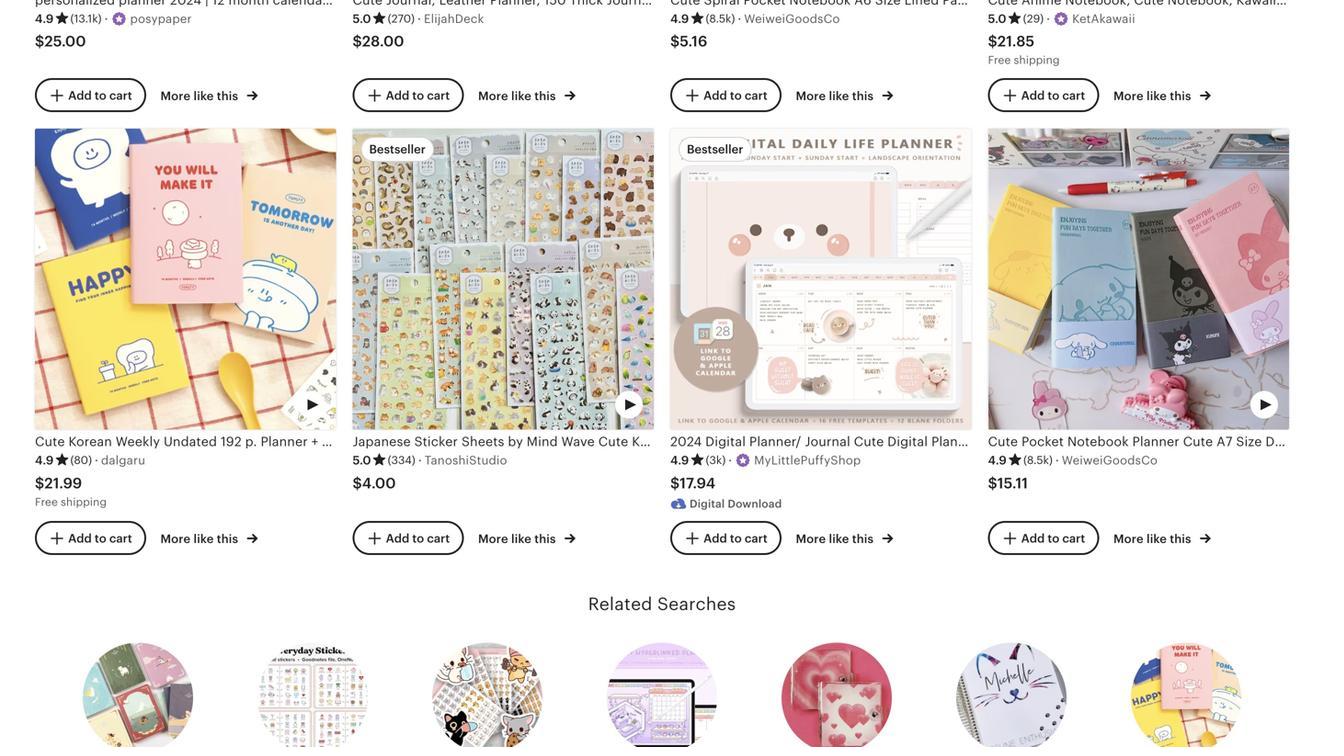 Task type: vqa. For each thing, say whether or not it's contained in the screenshot.
blog
no



Task type: describe. For each thing, give the bounding box(es) containing it.
$ for 28.00
[[353, 33, 362, 50]]

add down the 15.11
[[1021, 532, 1045, 546]]

add to cart for "add to cart" button under 25.00
[[68, 89, 132, 103]]

product video element for 4.00
[[353, 129, 654, 430]]

15.11
[[998, 475, 1028, 492]]

5.0 for 21.85
[[988, 12, 1007, 26]]

add to cart for "add to cart" button below the 4.00
[[386, 532, 450, 546]]

4.00
[[362, 475, 396, 492]]

5.16
[[680, 33, 708, 50]]

product video element for 21.99
[[35, 129, 336, 430]]

add to cart button down 5.16
[[670, 78, 781, 112]]

product video element for 15.11
[[988, 129, 1289, 430]]

$ for 5.16
[[670, 33, 680, 50]]

5.0 for 28.00
[[353, 12, 371, 26]]

$ 28.00
[[353, 33, 404, 50]]

add down 25.00
[[68, 89, 92, 103]]

add down $ 21.99 free shipping
[[68, 532, 92, 546]]

(3k)
[[706, 454, 726, 467]]

download
[[728, 498, 782, 510]]

cute pocket notebook planner cute a7 size durable hardcover kawaii writing journal adorable soft paper diary image
[[988, 129, 1289, 430]]

add to cart button down the 15.11
[[988, 522, 1099, 556]]

free for 21.99
[[35, 496, 58, 508]]

· for 4.00
[[418, 454, 422, 468]]

add to cart for "add to cart" button under the "$ 21.85 free shipping"
[[1021, 89, 1085, 103]]

5.0 for 4.00
[[353, 454, 371, 468]]

add down 5.16
[[704, 89, 727, 103]]

$ for 4.00
[[353, 475, 362, 492]]

$ 21.99 free shipping
[[35, 475, 107, 508]]

(8.5k) for 5.16
[[706, 12, 735, 25]]

add down 28.00
[[386, 89, 409, 103]]

digital download
[[690, 498, 782, 510]]

4.9 for 5.16
[[670, 12, 689, 26]]

· for 25.00
[[104, 12, 108, 26]]

(29)
[[1023, 12, 1044, 25]]

add to cart button down 25.00
[[35, 78, 146, 112]]

$ 21.85 free shipping
[[988, 33, 1060, 66]]

add to cart for "add to cart" button below 28.00
[[386, 89, 450, 103]]

$ for 21.85
[[988, 33, 998, 50]]

$ 4.00
[[353, 475, 396, 492]]

1 bestseller from the left
[[369, 143, 426, 157]]

free for 21.85
[[988, 54, 1011, 66]]



Task type: locate. For each thing, give the bounding box(es) containing it.
· for 21.99
[[95, 454, 98, 468]]

add to cart button down the "$ 21.85 free shipping"
[[988, 78, 1099, 112]]

$ 5.16
[[670, 33, 708, 50]]

add to cart for "add to cart" button underneath digital download
[[704, 532, 768, 546]]

shipping down 21.85
[[1014, 54, 1060, 66]]

0 vertical spatial free
[[988, 54, 1011, 66]]

(13.1k)
[[70, 12, 102, 25]]

·
[[104, 12, 108, 26], [418, 12, 421, 26], [738, 12, 741, 26], [1047, 12, 1050, 26], [95, 454, 98, 468], [418, 454, 422, 468], [729, 454, 732, 468], [1056, 454, 1059, 468]]

cute korean weekly undated 192 p. planner + 5 sticker sheets (soft cover, kawaii) & free shipping from us image
[[35, 129, 336, 430]]

shipping inside the "$ 21.85 free shipping"
[[1014, 54, 1060, 66]]

add to cart down the 4.00
[[386, 532, 450, 546]]

$
[[35, 33, 44, 50], [353, 33, 362, 50], [670, 33, 680, 50], [988, 33, 998, 50], [35, 475, 44, 492], [353, 475, 362, 492], [670, 475, 680, 492], [988, 475, 998, 492]]

0 horizontal spatial product video element
[[35, 129, 336, 430]]

add to cart button
[[35, 78, 146, 112], [353, 78, 464, 112], [670, 78, 781, 112], [988, 78, 1099, 112], [35, 522, 146, 556], [353, 522, 464, 556], [670, 522, 781, 556], [988, 522, 1099, 556]]

4.9 up $ 25.00
[[35, 12, 54, 26]]

japanese sticker sheets by mind wave cute kawaii baby animals for scrapbooking, journaling, planning, decorating, scheduling, bujo essential image
[[353, 129, 654, 430]]

4.9 up $ 17.94
[[670, 454, 689, 468]]

(80)
[[70, 454, 92, 467]]

(334)
[[388, 454, 416, 467]]

add to cart button down digital download
[[670, 522, 781, 556]]

add to cart button down $ 21.99 free shipping
[[35, 522, 146, 556]]

25.00
[[44, 33, 86, 50]]

2024 digital planner/ journal cute digital planner/ cute daily digital planner link to google calendar/ digital planner link apple calendar image
[[670, 129, 972, 430]]

1 product video element from the left
[[35, 129, 336, 430]]

more
[[160, 89, 191, 103], [478, 89, 508, 103], [796, 89, 826, 103], [1114, 89, 1144, 103], [160, 533, 191, 546], [478, 533, 508, 546], [796, 533, 826, 546], [1114, 533, 1144, 546]]

4.9 for 15.11
[[988, 454, 1007, 468]]

0 horizontal spatial (8.5k)
[[706, 12, 735, 25]]

5.0 up 21.85
[[988, 12, 1007, 26]]

$ for 17.94
[[670, 475, 680, 492]]

add to cart down digital download
[[704, 532, 768, 546]]

1 horizontal spatial bestseller
[[687, 143, 743, 157]]

1 vertical spatial shipping
[[61, 496, 107, 508]]

free inside $ 21.99 free shipping
[[35, 496, 58, 508]]

2 bestseller from the left
[[687, 143, 743, 157]]

digital
[[690, 498, 725, 510]]

1 horizontal spatial (8.5k)
[[1023, 454, 1053, 467]]

$ for 25.00
[[35, 33, 44, 50]]

4.9 for 21.99
[[35, 454, 54, 468]]

add to cart for "add to cart" button underneath the 15.11
[[1021, 532, 1085, 546]]

1 vertical spatial (8.5k)
[[1023, 454, 1053, 467]]

17.94
[[680, 475, 716, 492]]

5.0 up $ 28.00
[[353, 12, 371, 26]]

0 vertical spatial shipping
[[1014, 54, 1060, 66]]

shipping inside $ 21.99 free shipping
[[61, 496, 107, 508]]

add down the 4.00
[[386, 532, 409, 546]]

add to cart down the 15.11
[[1021, 532, 1085, 546]]

add down the "$ 21.85 free shipping"
[[1021, 89, 1045, 103]]

free down 21.85
[[988, 54, 1011, 66]]

$ 15.11
[[988, 475, 1028, 492]]

add to cart down $ 21.99 free shipping
[[68, 532, 132, 546]]

shipping for 21.85
[[1014, 54, 1060, 66]]

cart
[[109, 89, 132, 103], [427, 89, 450, 103], [745, 89, 768, 103], [1062, 89, 1085, 103], [109, 532, 132, 546], [427, 532, 450, 546], [745, 532, 768, 546], [1062, 532, 1085, 546]]

2 product video element from the left
[[353, 129, 654, 430]]

· for 15.11
[[1056, 454, 1059, 468]]

shipping
[[1014, 54, 1060, 66], [61, 496, 107, 508]]

add to cart button down 28.00
[[353, 78, 464, 112]]

4.9 up $ 15.11
[[988, 454, 1007, 468]]

1 horizontal spatial free
[[988, 54, 1011, 66]]

1 horizontal spatial shipping
[[1014, 54, 1060, 66]]

$ 25.00
[[35, 33, 86, 50]]

(8.5k) up 5.16
[[706, 12, 735, 25]]

0 horizontal spatial bestseller
[[369, 143, 426, 157]]

like
[[194, 89, 214, 103], [511, 89, 532, 103], [829, 89, 849, 103], [1147, 89, 1167, 103], [194, 533, 214, 546], [511, 533, 532, 546], [829, 533, 849, 546], [1147, 533, 1167, 546]]

this
[[217, 89, 238, 103], [535, 89, 556, 103], [852, 89, 874, 103], [1170, 89, 1191, 103], [217, 533, 238, 546], [535, 533, 556, 546], [852, 533, 874, 546], [1170, 533, 1191, 546]]

free down 21.99
[[35, 496, 58, 508]]

0 vertical spatial (8.5k)
[[706, 12, 735, 25]]

4.9
[[35, 12, 54, 26], [670, 12, 689, 26], [35, 454, 54, 468], [670, 454, 689, 468], [988, 454, 1007, 468]]

3 product video element from the left
[[988, 129, 1289, 430]]

$ for 21.99
[[35, 475, 44, 492]]

· for 17.94
[[729, 454, 732, 468]]

· for 5.16
[[738, 12, 741, 26]]

$ 17.94
[[670, 475, 716, 492]]

add down digital
[[704, 532, 727, 546]]

searches
[[657, 594, 736, 614]]

add to cart for "add to cart" button underneath 5.16
[[704, 89, 768, 103]]

(270)
[[388, 12, 415, 25]]

add to cart button down the 4.00
[[353, 522, 464, 556]]

product video element
[[35, 129, 336, 430], [353, 129, 654, 430], [988, 129, 1289, 430]]

28.00
[[362, 33, 404, 50]]

$ inside the "$ 21.85 free shipping"
[[988, 33, 998, 50]]

related searches
[[588, 594, 736, 614]]

· for 21.85
[[1047, 12, 1050, 26]]

4.9 up 21.99
[[35, 454, 54, 468]]

$ inside $ 21.99 free shipping
[[35, 475, 44, 492]]

21.85
[[998, 33, 1035, 50]]

4.9 for 17.94
[[670, 454, 689, 468]]

(8.5k)
[[706, 12, 735, 25], [1023, 454, 1053, 467]]

bestseller
[[369, 143, 426, 157], [687, 143, 743, 157]]

4.9 for 25.00
[[35, 12, 54, 26]]

1 vertical spatial free
[[35, 496, 58, 508]]

5.0 up the $ 4.00
[[353, 454, 371, 468]]

2 horizontal spatial product video element
[[988, 129, 1289, 430]]

1 horizontal spatial product video element
[[353, 129, 654, 430]]

shipping down 21.99
[[61, 496, 107, 508]]

add to cart down 5.16
[[704, 89, 768, 103]]

21.99
[[44, 475, 82, 492]]

add to cart for "add to cart" button below $ 21.99 free shipping
[[68, 532, 132, 546]]

0 horizontal spatial free
[[35, 496, 58, 508]]

more like this
[[160, 89, 241, 103], [478, 89, 559, 103], [796, 89, 877, 103], [1114, 89, 1194, 103], [160, 533, 241, 546], [478, 533, 559, 546], [796, 533, 877, 546], [1114, 533, 1194, 546]]

add to cart
[[68, 89, 132, 103], [386, 89, 450, 103], [704, 89, 768, 103], [1021, 89, 1085, 103], [68, 532, 132, 546], [386, 532, 450, 546], [704, 532, 768, 546], [1021, 532, 1085, 546]]

add to cart down 25.00
[[68, 89, 132, 103]]

(8.5k) for 15.11
[[1023, 454, 1053, 467]]

add to cart down 28.00
[[386, 89, 450, 103]]

(8.5k) up the 15.11
[[1023, 454, 1053, 467]]

add to cart down the "$ 21.85 free shipping"
[[1021, 89, 1085, 103]]

$ for 15.11
[[988, 475, 998, 492]]

more like this link
[[160, 86, 258, 105], [478, 86, 576, 105], [796, 86, 893, 105], [1114, 86, 1211, 105], [160, 529, 258, 548], [478, 529, 576, 548], [796, 529, 893, 548], [1114, 529, 1211, 548]]

shipping for 21.99
[[61, 496, 107, 508]]

free
[[988, 54, 1011, 66], [35, 496, 58, 508]]

free inside the "$ 21.85 free shipping"
[[988, 54, 1011, 66]]

4.9 up $ 5.16
[[670, 12, 689, 26]]

to
[[95, 89, 106, 103], [412, 89, 424, 103], [730, 89, 742, 103], [1048, 89, 1060, 103], [95, 532, 106, 546], [412, 532, 424, 546], [730, 532, 742, 546], [1048, 532, 1060, 546]]

0 horizontal spatial shipping
[[61, 496, 107, 508]]

related
[[588, 594, 653, 614]]

5.0
[[353, 12, 371, 26], [988, 12, 1007, 26], [353, 454, 371, 468]]

add
[[68, 89, 92, 103], [386, 89, 409, 103], [704, 89, 727, 103], [1021, 89, 1045, 103], [68, 532, 92, 546], [386, 532, 409, 546], [704, 532, 727, 546], [1021, 532, 1045, 546]]



